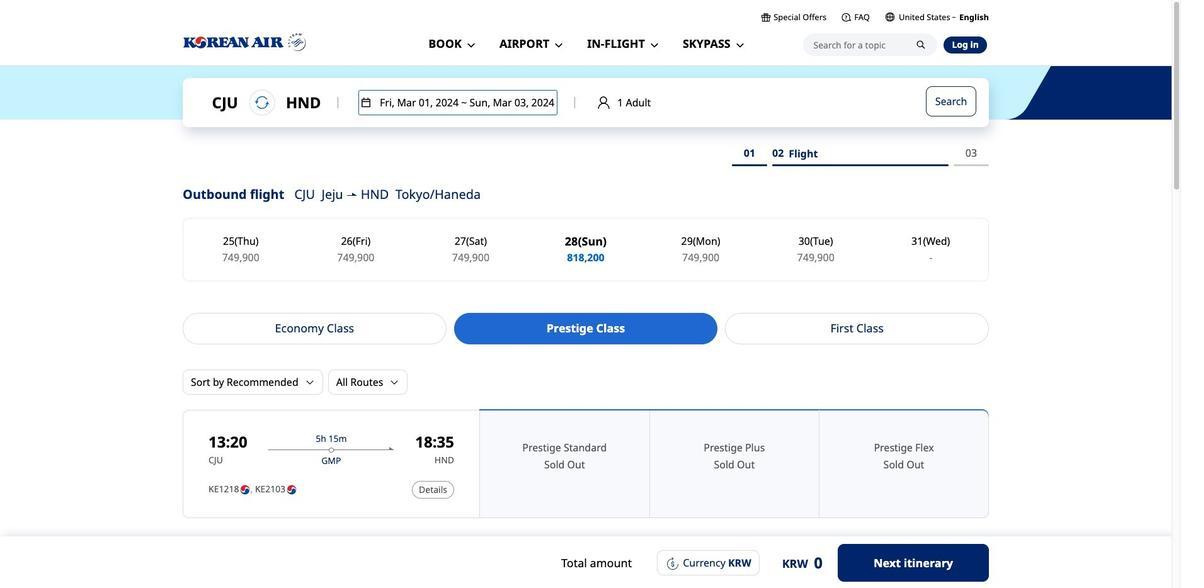 Task type: describe. For each thing, give the bounding box(es) containing it.
13:20 departure, 18:35 arrival,5h 15m required, gmp stopovers option group
[[480, 410, 990, 519]]



Task type: locate. For each thing, give the bounding box(es) containing it.
tab panel
[[183, 370, 990, 589]]

tab list
[[183, 313, 990, 345]]

15:45 departure, 21:35 arrival,5h 50m required, gmp stopovers option group
[[480, 544, 990, 589]]

main content
[[0, 66, 1172, 589]]



Task type: vqa. For each thing, say whether or not it's contained in the screenshot.
tab panel
yes



